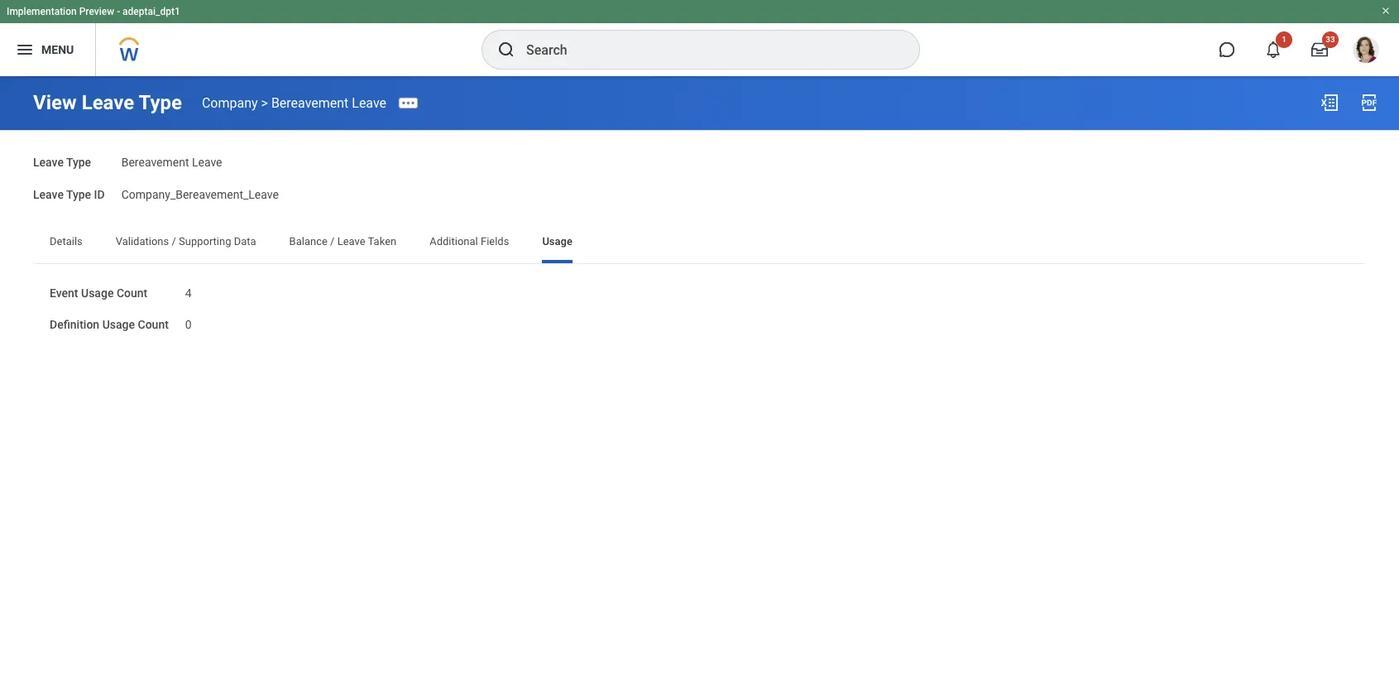 Task type: describe. For each thing, give the bounding box(es) containing it.
validations / supporting data
[[116, 235, 256, 247]]

notifications large image
[[1266, 41, 1282, 58]]

menu
[[41, 43, 74, 56]]

profile logan mcneil image
[[1354, 36, 1380, 66]]

4
[[185, 286, 192, 299]]

menu button
[[0, 23, 95, 76]]

menu banner
[[0, 0, 1400, 76]]

definition usage count
[[50, 318, 169, 331]]

type for bereavement leave
[[66, 156, 91, 169]]

0
[[185, 318, 192, 331]]

preview
[[79, 6, 114, 17]]

count for definition usage count
[[138, 318, 169, 331]]

search image
[[497, 40, 517, 60]]

inbox large image
[[1312, 41, 1329, 58]]

view
[[33, 91, 77, 114]]

1 button
[[1256, 31, 1293, 68]]

id
[[94, 188, 105, 201]]

0 vertical spatial usage
[[543, 235, 573, 247]]

tab list inside view leave type "main content"
[[33, 223, 1367, 263]]

event
[[50, 286, 78, 299]]

usage for 0
[[102, 318, 135, 331]]

export to excel image
[[1321, 93, 1340, 113]]

type for company_bereavement_leave
[[66, 188, 91, 201]]

additional
[[430, 235, 478, 247]]

fields
[[481, 235, 509, 247]]

company > bereavement leave link
[[202, 95, 387, 111]]

data
[[234, 235, 256, 247]]

event usage count element
[[185, 276, 192, 301]]

justify image
[[15, 40, 35, 60]]

leave type
[[33, 156, 91, 169]]

bereavement inside leave type element
[[121, 156, 189, 169]]

view printable version (pdf) image
[[1360, 93, 1380, 113]]

taken
[[368, 235, 397, 247]]

view leave type main content
[[0, 76, 1400, 393]]

leave type element
[[121, 146, 222, 170]]

details
[[50, 235, 83, 247]]

validations
[[116, 235, 169, 247]]



Task type: locate. For each thing, give the bounding box(es) containing it.
2 / from the left
[[330, 235, 335, 247]]

1 vertical spatial usage
[[81, 286, 114, 299]]

type
[[139, 91, 182, 114], [66, 156, 91, 169], [66, 188, 91, 201]]

adeptai_dpt1
[[123, 6, 180, 17]]

/ right balance
[[330, 235, 335, 247]]

-
[[117, 6, 120, 17]]

company > bereavement leave
[[202, 95, 387, 111]]

type up leave type element
[[139, 91, 182, 114]]

supporting
[[179, 235, 231, 247]]

1 vertical spatial bereavement
[[121, 156, 189, 169]]

company
[[202, 95, 258, 111]]

tab list
[[33, 223, 1367, 263]]

33
[[1327, 35, 1336, 44]]

bereavement up company_bereavement_leave
[[121, 156, 189, 169]]

/ for validations
[[172, 235, 176, 247]]

1 horizontal spatial /
[[330, 235, 335, 247]]

type up leave type id
[[66, 156, 91, 169]]

/
[[172, 235, 176, 247], [330, 235, 335, 247]]

1 / from the left
[[172, 235, 176, 247]]

2 vertical spatial type
[[66, 188, 91, 201]]

bereavement
[[271, 95, 349, 111], [121, 156, 189, 169]]

view leave type
[[33, 91, 182, 114]]

2 vertical spatial usage
[[102, 318, 135, 331]]

usage for 4
[[81, 286, 114, 299]]

additional fields
[[430, 235, 509, 247]]

event usage count
[[50, 286, 148, 299]]

definition usage count element
[[185, 308, 192, 333]]

count left 0
[[138, 318, 169, 331]]

0 vertical spatial count
[[117, 286, 148, 299]]

implementation preview -   adeptai_dpt1
[[7, 6, 180, 17]]

0 vertical spatial bereavement
[[271, 95, 349, 111]]

1 vertical spatial count
[[138, 318, 169, 331]]

balance
[[289, 235, 328, 247]]

/ for balance
[[330, 235, 335, 247]]

tab list containing details
[[33, 223, 1367, 263]]

0 vertical spatial type
[[139, 91, 182, 114]]

implementation
[[7, 6, 77, 17]]

type left "id"
[[66, 188, 91, 201]]

leave type id
[[33, 188, 105, 201]]

bereavement leave
[[121, 156, 222, 169]]

balance / leave taken
[[289, 235, 397, 247]]

1
[[1283, 35, 1287, 44]]

close environment banner image
[[1382, 6, 1392, 16]]

Search Workday  search field
[[527, 31, 886, 68]]

count for event usage count
[[117, 286, 148, 299]]

/ left supporting
[[172, 235, 176, 247]]

count up definition usage count
[[117, 286, 148, 299]]

0 horizontal spatial /
[[172, 235, 176, 247]]

usage down event usage count in the left top of the page
[[102, 318, 135, 331]]

leave
[[82, 91, 134, 114], [352, 95, 387, 111], [33, 156, 64, 169], [192, 156, 222, 169], [33, 188, 64, 201], [338, 235, 366, 247]]

company_bereavement_leave
[[121, 188, 279, 201]]

usage right 'event'
[[81, 286, 114, 299]]

0 horizontal spatial bereavement
[[121, 156, 189, 169]]

count
[[117, 286, 148, 299], [138, 318, 169, 331]]

bereavement right >
[[271, 95, 349, 111]]

leave inside leave type element
[[192, 156, 222, 169]]

usage
[[543, 235, 573, 247], [81, 286, 114, 299], [102, 318, 135, 331]]

>
[[261, 95, 268, 111]]

33 button
[[1302, 31, 1340, 68]]

1 horizontal spatial bereavement
[[271, 95, 349, 111]]

usage right the fields
[[543, 235, 573, 247]]

definition
[[50, 318, 99, 331]]

1 vertical spatial type
[[66, 156, 91, 169]]



Task type: vqa. For each thing, say whether or not it's contained in the screenshot.
Mcneil
no



